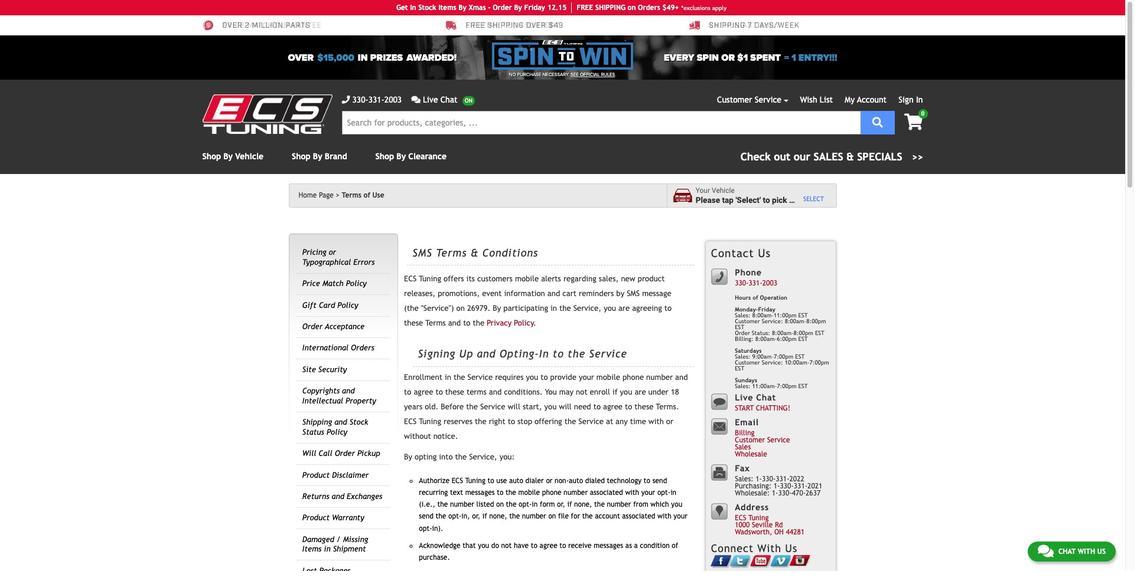 Task type: locate. For each thing, give the bounding box(es) containing it.
4 sales: from the top
[[735, 476, 754, 484]]

items for in
[[302, 545, 322, 554]]

by up privacy
[[493, 304, 501, 313]]

vehicle
[[235, 152, 264, 161], [712, 187, 735, 195]]

receive
[[568, 542, 592, 551]]

1 horizontal spatial not
[[576, 388, 588, 397]]

privacy
[[487, 319, 512, 328]]

if down the listed
[[482, 513, 487, 521]]

orders left $49+
[[638, 4, 660, 12]]

tuning down old.
[[419, 417, 441, 426]]

0 horizontal spatial agree
[[414, 388, 433, 397]]

& left specials
[[846, 151, 854, 163]]

1 horizontal spatial these
[[445, 388, 464, 397]]

in right the sign
[[916, 95, 923, 105]]

by left xmas
[[459, 4, 467, 12]]

live inside "link"
[[423, 95, 438, 105]]

items inside "damaged / missing items in shipment"
[[302, 545, 322, 554]]

over 2 million parts
[[222, 21, 310, 30]]

conditions.
[[504, 388, 543, 397]]

to left pick
[[763, 195, 770, 205]]

home page link
[[299, 191, 340, 200]]

conditions
[[482, 247, 538, 259]]

1 horizontal spatial stock
[[418, 4, 436, 12]]

order left status:
[[735, 330, 750, 337]]

2003 up the operation
[[762, 280, 777, 288]]

& up its
[[471, 247, 479, 259]]

chatting!
[[756, 405, 790, 413]]

0 vertical spatial not
[[576, 388, 588, 397]]

0 horizontal spatial stock
[[349, 418, 368, 427]]

1 horizontal spatial phone
[[623, 373, 644, 382]]

of inside acknowledge that you do not have to agree to receive messages as a condition of purchase.
[[672, 542, 678, 551]]

us
[[758, 247, 771, 260], [785, 543, 798, 555], [1097, 548, 1106, 556]]

or inside pricing or typographical errors
[[329, 248, 336, 257]]

0 vertical spatial of
[[364, 191, 370, 200]]

1 auto from the left
[[509, 477, 523, 485]]

mobile inside ecs tuning offers its customers mobile alerts regarding sales, new product releases, promotions,                   event information and cart reminders by sms message (the "service") on 26979. by participating in                   the service, you are agreeing to these terms and to the
[[515, 275, 539, 284]]

1 product from the top
[[302, 471, 330, 480]]

1 vertical spatial friday
[[758, 307, 776, 313]]

1 vertical spatial of
[[753, 295, 758, 301]]

every
[[664, 52, 694, 64]]

chat with us link
[[1028, 542, 1116, 562]]

1 horizontal spatial will
[[559, 403, 572, 412]]

0 vertical spatial 330-331-2003 link
[[342, 94, 402, 106]]

auto right use
[[509, 477, 523, 485]]

est
[[798, 312, 808, 319], [735, 324, 744, 331], [815, 330, 825, 337], [798, 336, 808, 343], [795, 354, 805, 360], [735, 366, 744, 372], [798, 383, 808, 390]]

0 vertical spatial a
[[789, 195, 793, 205]]

status
[[302, 428, 324, 437]]

associated
[[590, 489, 623, 497], [622, 513, 655, 521]]

330- down phone
[[735, 280, 749, 288]]

331- inside phone 330-331-2003
[[749, 280, 762, 288]]

tuning inside ecs tuning offers its customers mobile alerts regarding sales, new product releases, promotions,                   event information and cart reminders by sms message (the "service") on 26979. by participating in                   the service, you are agreeing to these terms and to the
[[419, 275, 441, 284]]

2022
[[790, 476, 804, 484]]

fax
[[735, 464, 750, 474]]

11:00pm
[[774, 312, 797, 319]]

agree inside acknowledge that you do not have to agree to receive messages as a condition of purchase.
[[540, 542, 557, 551]]

2 shop from the left
[[292, 152, 310, 161]]

not inside enrollment in the service requires you to provide your mobile phone number and to agree to these                   terms and conditions. you may not enroll if you are under 18 years old. before the service will                   start, you will need to agree to these terms. ecs tuning reserves the right to stop offering the                   service at any time with or without notice.
[[576, 388, 588, 397]]

and inside copyrights and intellectual property
[[342, 387, 355, 396]]

order inside hours of operation monday-friday sales: 8:00am-11:00pm est customer service: 8:00am-8:00pm est order status: 8:00am-8:00pm est billing: 8:00am-6:00pm est saturdays sales: 9:00am-7:00pm est customer service: 10:00am-7:00pm est sundays sales: 11:00am-7:00pm est
[[735, 330, 750, 337]]

service, inside ecs tuning offers its customers mobile alerts regarding sales, new product releases, promotions,                   event information and cart reminders by sms message (the "service") on 26979. by participating in                   the service, you are agreeing to these terms and to the
[[573, 304, 601, 313]]

address
[[735, 503, 769, 513]]

8:00pm down 11:00pm
[[794, 330, 813, 337]]

not up need
[[576, 388, 588, 397]]

2 horizontal spatial your
[[674, 513, 688, 521]]

spent
[[750, 52, 781, 64]]

0 vertical spatial messages
[[465, 489, 495, 497]]

with down technology
[[625, 489, 639, 497]]

wish list
[[800, 95, 833, 105]]

0 horizontal spatial these
[[404, 319, 423, 328]]

shipping down apply
[[709, 21, 746, 30]]

items left xmas
[[438, 4, 456, 12]]

2 vertical spatial chat
[[1058, 548, 1076, 556]]

rules
[[601, 72, 615, 77]]

product up the returns
[[302, 471, 330, 480]]

1 vertical spatial 330-331-2003 link
[[735, 280, 777, 288]]

us inside 'link'
[[1097, 548, 1106, 556]]

2 vertical spatial these
[[635, 403, 654, 412]]

0 vertical spatial shipping
[[709, 21, 746, 30]]

7:00pm down 6:00pm
[[774, 354, 794, 360]]

1 vertical spatial not
[[501, 542, 512, 551]]

0 horizontal spatial in
[[410, 4, 416, 12]]

send up which
[[653, 477, 667, 485]]

price up "gift"
[[302, 280, 320, 288]]

you left do
[[478, 542, 489, 551]]

1 vertical spatial send
[[419, 513, 434, 521]]

international orders
[[302, 344, 374, 353]]

$49+
[[662, 4, 679, 12]]

18
[[671, 388, 679, 397]]

policy up will call order pickup link
[[327, 428, 347, 437]]

agree
[[414, 388, 433, 397], [603, 403, 623, 412], [540, 542, 557, 551]]

sales inside email billing customer service sales wholesale
[[735, 444, 751, 452]]

service, left you:
[[469, 453, 497, 462]]

live right comments icon
[[423, 95, 438, 105]]

offers
[[444, 275, 464, 284]]

no purchase necessary. see official rules .
[[509, 72, 616, 77]]

enthusiast built
[[709, 21, 781, 30]]

2
[[245, 21, 250, 30]]

sms terms & conditions
[[412, 247, 538, 259]]

in right get
[[410, 4, 416, 12]]

product for product disclaimer
[[302, 471, 330, 480]]

you right enroll
[[620, 388, 632, 397]]

*exclusions apply link
[[681, 3, 727, 12]]

0 vertical spatial send
[[653, 477, 667, 485]]

1 horizontal spatial friday
[[758, 307, 776, 313]]

price left match
[[222, 21, 245, 30]]

1 horizontal spatial of
[[672, 542, 678, 551]]

8:00am- up 9:00am-
[[755, 336, 777, 343]]

phone up form
[[542, 489, 561, 497]]

in inside enrollment in the service requires you to provide your mobile phone number and to agree to these                   terms and conditions. you may not enroll if you are under 18 years old. before the service will                   start, you will need to agree to these terms. ecs tuning reserves the right to stop offering the                   service at any time with or without notice.
[[445, 373, 451, 382]]

1 horizontal spatial price
[[302, 280, 320, 288]]

330-331-2003 link down phone
[[735, 280, 777, 288]]

policy down errors
[[346, 280, 367, 288]]

and down alerts
[[547, 290, 560, 298]]

chat inside live chat "link"
[[441, 95, 458, 105]]

associated down from
[[622, 513, 655, 521]]

fax sales: 1-330-331-2022 purchasing: 1-330-331-2021 wholesale: 1-330-470-2637
[[735, 464, 822, 498]]

us up phone
[[758, 247, 771, 260]]

service up wholesale
[[767, 437, 790, 445]]

1 vertical spatial associated
[[622, 513, 655, 521]]

1 vertical spatial a
[[634, 542, 638, 551]]

old.
[[425, 403, 439, 412]]

1 vertical spatial price
[[302, 280, 320, 288]]

1 vertical spatial vehicle
[[712, 187, 735, 195]]

1 vertical spatial sms
[[627, 290, 640, 298]]

*exclusions
[[681, 4, 711, 11]]

1 horizontal spatial vehicle
[[712, 187, 735, 195]]

and down product disclaimer
[[332, 493, 344, 501]]

or left non-
[[546, 477, 553, 485]]

items down damaged
[[302, 545, 322, 554]]

enrollment in the service requires you to provide your mobile phone number and to agree to these                   terms and conditions. you may not enroll if you are under 18 years old. before the service will                   start, you will need to agree to these terms. ecs tuning reserves the right to stop offering the                   service at any time with or without notice.
[[404, 373, 688, 441]]

at
[[606, 417, 613, 426]]

chat right comments image
[[1058, 548, 1076, 556]]

product for product warranty
[[302, 514, 330, 523]]

7:00pm
[[774, 354, 794, 360], [810, 360, 829, 366], [777, 383, 797, 390]]

policy down 'participating'
[[514, 319, 534, 328]]

1 vertical spatial in
[[916, 95, 923, 105]]

1 horizontal spatial 2003
[[762, 280, 777, 288]]

these up time
[[635, 403, 654, 412]]

price match policy
[[302, 280, 367, 288]]

phone 330-331-2003
[[735, 268, 777, 288]]

us right comments image
[[1097, 548, 1106, 556]]

to left "stop"
[[508, 417, 515, 426]]

friday inside hours of operation monday-friday sales: 8:00am-11:00pm est customer service: 8:00am-8:00pm est order status: 8:00am-8:00pm est billing: 8:00am-6:00pm est saturdays sales: 9:00am-7:00pm est customer service: 10:00am-7:00pm est sundays sales: 11:00am-7:00pm est
[[758, 307, 776, 313]]

0 horizontal spatial a
[[634, 542, 638, 551]]

1 horizontal spatial agree
[[540, 542, 557, 551]]

$49
[[549, 21, 564, 30]]

"service")
[[421, 304, 454, 313]]

privacy policy .
[[487, 319, 536, 328]]

1 sales: from the top
[[735, 312, 750, 319]]

0 vertical spatial service,
[[573, 304, 601, 313]]

you inside ecs tuning offers its customers mobile alerts regarding sales, new product releases, promotions,                   event information and cart reminders by sms message (the "service") on 26979. by participating in                   the service, you are agreeing to these terms and to the
[[604, 304, 616, 313]]

not
[[576, 388, 588, 397], [501, 542, 512, 551]]

330- up wholesale: at right bottom
[[762, 476, 776, 484]]

1 vertical spatial mobile
[[596, 373, 620, 382]]

customer service button
[[717, 94, 788, 106]]

friday down the operation
[[758, 307, 776, 313]]

signing
[[418, 348, 456, 360]]

stock for in
[[418, 4, 436, 12]]

technology
[[607, 477, 642, 485]]

8:00am- down 11:00pm
[[772, 330, 794, 337]]

your inside enrollment in the service requires you to provide your mobile phone number and to agree to these                   terms and conditions. you may not enroll if you are under 18 years old. before the service will                   start, you will need to agree to these terms. ecs tuning reserves the right to stop offering the                   service at any time with or without notice.
[[579, 373, 594, 382]]

on down promotions,
[[456, 304, 465, 313]]

0 vertical spatial product
[[302, 471, 330, 480]]

number
[[646, 373, 673, 382], [564, 489, 588, 497], [450, 501, 474, 509], [607, 501, 631, 509], [522, 513, 546, 521]]

on right the listed
[[496, 501, 504, 509]]

0 vertical spatial in
[[410, 4, 416, 12]]

lifetime
[[466, 21, 501, 30]]

0 vertical spatial terms
[[342, 191, 362, 200]]

regarding
[[563, 275, 597, 284]]

2 horizontal spatial us
[[1097, 548, 1106, 556]]

0 horizontal spatial auto
[[509, 477, 523, 485]]

by inside ecs tuning offers its customers mobile alerts regarding sales, new product releases, promotions,                   event information and cart reminders by sms message (the "service") on 26979. by participating in                   the service, you are agreeing to these terms and to the
[[493, 304, 501, 313]]

terms down the "service")
[[425, 319, 446, 328]]

ecs down address
[[735, 515, 746, 523]]

chat inside live chat start chatting!
[[756, 393, 776, 403]]

auto left "dialed"
[[569, 477, 583, 485]]

sales: left 11:00am-
[[735, 383, 750, 390]]

will call order pickup
[[302, 450, 380, 458]]

over
[[222, 21, 243, 30], [288, 52, 314, 64]]

1 horizontal spatial service,
[[573, 304, 601, 313]]

3 shop from the left
[[375, 152, 394, 161]]

2637
[[806, 490, 821, 498]]

phone image
[[342, 96, 350, 104]]

price inside price match guarantee link
[[222, 21, 245, 30]]

live for live chat
[[423, 95, 438, 105]]

0 horizontal spatial or,
[[472, 513, 480, 521]]

1 horizontal spatial .
[[615, 72, 616, 77]]

typographical
[[302, 258, 351, 267]]

customer service
[[717, 95, 782, 105]]

listed
[[476, 501, 494, 509]]

stock inside shipping and stock status policy
[[349, 418, 368, 427]]

shipping
[[709, 21, 746, 30], [302, 418, 332, 427]]

mobile inside authorize ecs tuning to use auto dialer or non-auto dialed technology to send recurring text                     messages to the mobile phone number associated with your opt-in (i.e., the number listed on the                     opt-in form or, if none, the number from which you send the opt-in, or, if none, the number on                     file for the account associated with your opt-in).
[[518, 489, 540, 497]]

copyrights
[[302, 387, 340, 396]]

1 vertical spatial service:
[[762, 360, 783, 366]]

1- left '2022'
[[774, 483, 780, 491]]

you inside acknowledge that you do not have to agree to receive messages as a condition of purchase.
[[478, 542, 489, 551]]

service,
[[573, 304, 601, 313], [469, 453, 497, 462]]

0 horizontal spatial 2003
[[384, 95, 402, 105]]

2 horizontal spatial agree
[[603, 403, 623, 412]]

1 horizontal spatial chat
[[756, 393, 776, 403]]

live inside live chat start chatting!
[[735, 393, 753, 403]]

reminders
[[579, 290, 614, 298]]

for
[[571, 513, 580, 521]]

1 vertical spatial &
[[471, 247, 479, 259]]

. down 'participating'
[[534, 319, 536, 328]]

are left under
[[635, 388, 646, 397]]

0 link
[[895, 109, 928, 132]]

1 vertical spatial none,
[[489, 513, 507, 521]]

us for chat
[[1097, 548, 1106, 556]]

0 vertical spatial vehicle
[[235, 152, 264, 161]]

price match policy link
[[302, 280, 367, 288]]

1 vertical spatial shipping
[[302, 418, 332, 427]]

2 vertical spatial terms
[[425, 319, 446, 328]]

1 vertical spatial stock
[[349, 418, 368, 427]]

parts
[[286, 21, 310, 30]]

0 horizontal spatial none,
[[489, 513, 507, 521]]

pricing or typographical errors link
[[302, 248, 375, 267]]

1 horizontal spatial messages
[[594, 542, 623, 551]]

1 horizontal spatial or,
[[557, 501, 565, 509]]

chat with us
[[1058, 548, 1106, 556]]

authorize ecs tuning to use auto dialer or non-auto dialed technology to send recurring text                     messages to the mobile phone number associated with your opt-in (i.e., the number listed on the                     opt-in form or, if none, the number from which you send the opt-in, or, if none, the number on                     file for the account associated with your opt-in).
[[419, 477, 688, 533]]

international orders link
[[302, 344, 374, 353]]

number inside enrollment in the service requires you to provide your mobile phone number and to agree to these                   terms and conditions. you may not enroll if you are under 18 years old. before the service will                   start, you will need to agree to these terms. ecs tuning reserves the right to stop offering the                   service at any time with or without notice.
[[646, 373, 673, 382]]

a right the as
[[634, 542, 638, 551]]

shop by brand link
[[292, 152, 347, 161]]

to right technology
[[644, 477, 650, 485]]

2 product from the top
[[302, 514, 330, 523]]

items for by
[[438, 4, 456, 12]]

0 vertical spatial these
[[404, 319, 423, 328]]

1 horizontal spatial auto
[[569, 477, 583, 485]]

apply
[[712, 4, 727, 11]]

to left receive on the right of the page
[[560, 542, 566, 551]]

monday-
[[735, 307, 758, 313]]

will down conditions.
[[508, 403, 520, 412]]

contact us
[[711, 247, 771, 260]]

shipping 7 days/week
[[709, 21, 800, 30]]

email billing customer service sales wholesale
[[735, 418, 790, 459]]

sms up releases,
[[412, 247, 432, 259]]

the
[[559, 304, 571, 313], [473, 319, 484, 328], [568, 348, 585, 360], [454, 373, 465, 382], [466, 403, 478, 412], [475, 417, 487, 426], [565, 417, 576, 426], [455, 453, 467, 462], [506, 489, 516, 497], [437, 501, 448, 509], [506, 501, 517, 509], [594, 501, 605, 509], [436, 513, 446, 521], [509, 513, 520, 521], [582, 513, 593, 521]]

or, up file
[[557, 501, 565, 509]]

a inside your vehicle please tap 'select' to pick a vehicle
[[789, 195, 793, 205]]

order acceptance link
[[302, 323, 365, 331]]

1 vertical spatial these
[[445, 388, 464, 397]]

your
[[579, 373, 594, 382], [641, 489, 655, 497], [674, 513, 688, 521]]

phone inside authorize ecs tuning to use auto dialer or non-auto dialed technology to send recurring text                     messages to the mobile phone number associated with your opt-in (i.e., the number listed on the                     opt-in form or, if none, the number from which you send the opt-in, or, if none, the number on                     file for the account associated with your opt-in).
[[542, 489, 561, 497]]

or,
[[557, 501, 565, 509], [472, 513, 480, 521]]

tuning up the listed
[[465, 477, 486, 485]]

shop
[[202, 152, 221, 161], [292, 152, 310, 161], [375, 152, 394, 161]]

1 vertical spatial phone
[[542, 489, 561, 497]]

agree right have
[[540, 542, 557, 551]]

1 horizontal spatial are
[[635, 388, 646, 397]]

0 vertical spatial your
[[579, 373, 594, 382]]

0 vertical spatial friday
[[524, 4, 545, 12]]

0 vertical spatial items
[[438, 4, 456, 12]]

if up for on the right of the page
[[567, 501, 572, 509]]

330- inside phone 330-331-2003
[[735, 280, 749, 288]]

shipping inside shipping and stock status policy
[[302, 418, 332, 427]]

of inside hours of operation monday-friday sales: 8:00am-11:00pm est customer service: 8:00am-8:00pm est order status: 8:00am-8:00pm est billing: 8:00am-6:00pm est saturdays sales: 9:00am-7:00pm est customer service: 10:00am-7:00pm est sundays sales: 11:00am-7:00pm est
[[753, 295, 758, 301]]

number up account
[[607, 501, 631, 509]]

0 horizontal spatial sales
[[735, 444, 751, 452]]

ecs up text
[[452, 477, 463, 485]]

search image
[[872, 117, 883, 127]]

you
[[545, 388, 557, 397]]

wholesale:
[[735, 490, 770, 498]]

0 vertical spatial sms
[[412, 247, 432, 259]]

0 vertical spatial chat
[[441, 95, 458, 105]]

sales down billing link
[[735, 444, 751, 452]]

2003
[[384, 95, 402, 105], [762, 280, 777, 288]]

3 sales: from the top
[[735, 383, 750, 390]]

shop by clearance
[[375, 152, 447, 161]]

on inside ecs tuning offers its customers mobile alerts regarding sales, new product releases, promotions,                   event information and cart reminders by sms message (the "service") on 26979. by participating in                   the service, you are agreeing to these terms and to the
[[456, 304, 465, 313]]

2 vertical spatial of
[[672, 542, 678, 551]]

in
[[410, 4, 416, 12], [916, 95, 923, 105], [539, 348, 549, 360]]

0 horizontal spatial chat
[[441, 95, 458, 105]]

shipping and stock status policy link
[[302, 418, 368, 437]]

1 shop from the left
[[202, 152, 221, 161]]

2 vertical spatial mobile
[[518, 489, 540, 497]]

1 horizontal spatial 330-331-2003 link
[[735, 280, 777, 288]]

a right pick
[[789, 195, 793, 205]]

stock right get
[[418, 4, 436, 12]]

mobile up information
[[515, 275, 539, 284]]

will down may
[[559, 403, 572, 412]]

0 vertical spatial live
[[423, 95, 438, 105]]

1 horizontal spatial your
[[641, 489, 655, 497]]

service, down reminders
[[573, 304, 601, 313]]

agree down enrollment
[[414, 388, 433, 397]]

1 vertical spatial or,
[[472, 513, 480, 521]]

2 horizontal spatial in
[[916, 95, 923, 105]]

up
[[459, 348, 473, 360]]

0 horizontal spatial orders
[[351, 344, 374, 353]]

1 horizontal spatial &
[[846, 151, 854, 163]]

before
[[441, 403, 464, 412]]

1 horizontal spatial if
[[567, 501, 572, 509]]

0 vertical spatial over
[[222, 21, 243, 30]]

acceptance
[[325, 323, 365, 331]]

live
[[423, 95, 438, 105], [735, 393, 753, 403]]

1 horizontal spatial items
[[438, 4, 456, 12]]

service inside email billing customer service sales wholesale
[[767, 437, 790, 445]]

phone up time
[[623, 373, 644, 382]]

none, up for on the right of the page
[[574, 501, 592, 509]]

0 horizontal spatial .
[[534, 319, 536, 328]]

stop
[[517, 417, 532, 426]]

terms up offers
[[436, 247, 467, 259]]

mobile inside enrollment in the service requires you to provide your mobile phone number and to agree to these                   terms and conditions. you may not enroll if you are under 18 years old. before the service will                   start, you will need to agree to these terms. ecs tuning reserves the right to stop offering the                   service at any time with or without notice.
[[596, 373, 620, 382]]



Task type: vqa. For each thing, say whether or not it's contained in the screenshot.
Part
no



Task type: describe. For each thing, give the bounding box(es) containing it.
0 horizontal spatial if
[[482, 513, 487, 521]]

free shipping over $49
[[466, 21, 564, 30]]

2 horizontal spatial these
[[635, 403, 654, 412]]

by left brand
[[313, 152, 322, 161]]

participating
[[503, 304, 548, 313]]

to down message
[[664, 304, 672, 313]]

tuning inside the address ecs tuning 1000 seville rd wadsworth, oh 44281
[[748, 515, 769, 523]]

on left file
[[548, 513, 556, 521]]

in for sign
[[916, 95, 923, 105]]

1 vertical spatial terms
[[436, 247, 467, 259]]

to left use
[[488, 477, 494, 485]]

1 vertical spatial your
[[641, 489, 655, 497]]

10:00am-
[[785, 360, 810, 366]]

0 horizontal spatial us
[[758, 247, 771, 260]]

sales: inside fax sales: 1-330-331-2022 purchasing: 1-330-331-2021 wholesale: 1-330-470-2637
[[735, 476, 754, 484]]

to down the 26979.
[[463, 319, 470, 328]]

8:00am- up status:
[[752, 312, 774, 319]]

not inside acknowledge that you do not have to agree to receive messages as a condition of purchase.
[[501, 542, 512, 551]]

comments image
[[411, 96, 421, 104]]

or inside enrollment in the service requires you to provide your mobile phone number and to agree to these                   terms and conditions. you may not enroll if you are under 18 years old. before the service will                   start, you will need to agree to these terms. ecs tuning reserves the right to stop offering the                   service at any time with or without notice.
[[666, 417, 673, 426]]

recurring
[[419, 489, 448, 497]]

if inside enrollment in the service requires you to provide your mobile phone number and to agree to these                   terms and conditions. you may not enroll if you are under 18 years old. before the service will                   start, you will need to agree to these terms. ecs tuning reserves the right to stop offering the                   service at any time with or without notice.
[[613, 388, 618, 397]]

tuning inside enrollment in the service requires you to provide your mobile phone number and to agree to these                   terms and conditions. you may not enroll if you are under 18 years old. before the service will                   start, you will need to agree to these terms. ecs tuning reserves the right to stop offering the                   service at any time with or without notice.
[[419, 417, 441, 426]]

ecs inside authorize ecs tuning to use auto dialer or non-auto dialed technology to send recurring text                     messages to the mobile phone number associated with your opt-in (i.e., the number listed on the                     opt-in form or, if none, the number from which you send the opt-in, or, if none, the number on                     file for the account associated with your opt-in).
[[452, 477, 463, 485]]

ping
[[610, 4, 626, 12]]

intellectual
[[302, 397, 343, 406]]

0 vertical spatial agree
[[414, 388, 433, 397]]

7:00pm right 9:00am-
[[810, 360, 829, 366]]

sign in link
[[899, 95, 923, 105]]

price for price match guarantee
[[222, 21, 245, 30]]

vehicle inside your vehicle please tap 'select' to pick a vehicle
[[712, 187, 735, 195]]

to up you
[[541, 373, 548, 382]]

international
[[302, 344, 349, 353]]

start,
[[523, 403, 542, 412]]

account
[[595, 513, 620, 521]]

1- right wholesale: at right bottom
[[772, 490, 778, 498]]

sms inside ecs tuning offers its customers mobile alerts regarding sales, new product releases, promotions,                   event information and cart reminders by sms message (the "service") on 26979. by participating in                   the service, you are agreeing to these terms and to the
[[627, 290, 640, 298]]

7:00pm down the 10:00am- in the bottom right of the page
[[777, 383, 797, 390]]

product
[[638, 275, 665, 284]]

a inside acknowledge that you do not have to agree to receive messages as a condition of purchase.
[[634, 542, 638, 551]]

service up terms
[[468, 373, 493, 382]]

stock for and
[[349, 418, 368, 427]]

without
[[404, 432, 431, 441]]

opt- up acknowledge
[[419, 525, 432, 533]]

0 horizontal spatial 330-331-2003 link
[[342, 94, 402, 106]]

1 service: from the top
[[762, 318, 783, 325]]

price match guarantee link
[[202, 20, 322, 31]]

to up old.
[[436, 388, 443, 397]]

ecs inside enrollment in the service requires you to provide your mobile phone number and to agree to these                   terms and conditions. you may not enroll if you are under 18 years old. before the service will                   start, you will need to agree to these terms. ecs tuning reserves the right to stop offering the                   service at any time with or without notice.
[[404, 417, 417, 426]]

8:00am- up 6:00pm
[[785, 318, 807, 325]]

0 vertical spatial 2003
[[384, 95, 402, 105]]

free ship ping on orders $49+ *exclusions apply
[[577, 4, 727, 12]]

and right terms
[[489, 388, 502, 397]]

policy inside shipping and stock status policy
[[327, 428, 347, 437]]

seville
[[752, 522, 773, 530]]

on right ping at the right of the page
[[628, 4, 636, 12]]

opt- up which
[[657, 489, 671, 497]]

shop by clearance link
[[375, 152, 447, 161]]

these inside ecs tuning offers its customers mobile alerts regarding sales, new product releases, promotions,                   event information and cart reminders by sms message (the "service") on 26979. by participating in                   the service, you are agreeing to these terms and to the
[[404, 319, 423, 328]]

with down which
[[657, 513, 671, 521]]

shop for shop by clearance
[[375, 152, 394, 161]]

or inside authorize ecs tuning to use auto dialer or non-auto dialed technology to send recurring text                     messages to the mobile phone number associated with your opt-in (i.e., the number listed on the                     opt-in form or, if none, the number from which you send the opt-in, or, if none, the number on                     file for the account associated with your opt-in).
[[546, 477, 553, 485]]

us for connect
[[785, 543, 798, 555]]

promotions,
[[438, 290, 480, 298]]

lifetime tech support
[[466, 21, 560, 30]]

hours
[[735, 295, 751, 301]]

2 vertical spatial in
[[539, 348, 549, 360]]

price for price match policy
[[302, 280, 320, 288]]

1 will from the left
[[508, 403, 520, 412]]

2003 inside phone 330-331-2003
[[762, 280, 777, 288]]

and up 18
[[675, 373, 688, 382]]

pick
[[772, 195, 787, 205]]

you inside authorize ecs tuning to use auto dialer or non-auto dialed technology to send recurring text                     messages to the mobile phone number associated with your opt-in (i.e., the number listed on the                     opt-in form or, if none, the number from which you send the opt-in, or, if none, the number on                     file for the account associated with your opt-in).
[[671, 501, 682, 509]]

phone
[[735, 268, 762, 278]]

to up provide
[[553, 348, 564, 360]]

opt- down text
[[448, 513, 462, 521]]

(the
[[404, 304, 419, 313]]

Search text field
[[342, 111, 860, 135]]

by left clearance
[[397, 152, 406, 161]]

to down use
[[497, 489, 504, 497]]

are inside enrollment in the service requires you to provide your mobile phone number and to agree to these                   terms and conditions. you may not enroll if you are under 18 years old. before the service will                   start, you will need to agree to these terms. ecs tuning reserves the right to stop offering the                   service at any time with or without notice.
[[635, 388, 646, 397]]

or left the $1
[[721, 52, 735, 64]]

will call order pickup link
[[302, 450, 380, 458]]

1 vertical spatial 8:00pm
[[794, 330, 813, 337]]

purchasing:
[[735, 483, 772, 491]]

support
[[525, 21, 560, 30]]

2 vertical spatial your
[[674, 513, 688, 521]]

select
[[803, 195, 824, 202]]

live for live chat start chatting!
[[735, 393, 753, 403]]

2 sales: from the top
[[735, 354, 750, 360]]

ecs inside ecs tuning offers its customers mobile alerts regarding sales, new product releases, promotions,                   event information and cart reminders by sms message (the "service") on 26979. by participating in                   the service, you are agreeing to these terms and to the
[[404, 275, 417, 284]]

get in stock items by xmas - order by friday 12.15
[[396, 4, 567, 12]]

0 vertical spatial orders
[[638, 4, 660, 12]]

customer service link
[[735, 437, 790, 445]]

messages inside authorize ecs tuning to use auto dialer or non-auto dialed technology to send recurring text                     messages to the mobile phone number associated with your opt-in (i.e., the number listed on the                     opt-in form or, if none, the number from which you send the opt-in, or, if none, the number on                     file for the account associated with your opt-in).
[[465, 489, 495, 497]]

order right call
[[335, 450, 355, 458]]

property
[[346, 397, 376, 406]]

with inside 'link'
[[1078, 548, 1095, 556]]

330- left the 2637
[[780, 483, 794, 491]]

official
[[580, 72, 600, 77]]

0 vertical spatial 8:00pm
[[807, 318, 826, 325]]

0 vertical spatial associated
[[590, 489, 623, 497]]

site
[[302, 366, 316, 374]]

you up conditions.
[[526, 373, 538, 382]]

sales & specials link
[[741, 149, 923, 165]]

have
[[514, 542, 529, 551]]

2 auto from the left
[[569, 477, 583, 485]]

start chatting! link
[[735, 405, 790, 413]]

sundays
[[735, 377, 757, 384]]

offering
[[535, 417, 562, 426]]

number down non-
[[564, 489, 588, 497]]

phone inside enrollment in the service requires you to provide your mobile phone number and to agree to these                   terms and conditions. you may not enroll if you are under 18 years old. before the service will                   start, you will need to agree to these terms. ecs tuning reserves the right to stop offering the                   service at any time with or without notice.
[[623, 373, 644, 382]]

select link
[[803, 195, 824, 203]]

0 horizontal spatial friday
[[524, 4, 545, 12]]

to right need
[[593, 403, 601, 412]]

file
[[558, 513, 569, 521]]

and inside shipping and stock status policy
[[334, 418, 347, 427]]

opting
[[415, 453, 437, 462]]

billing:
[[735, 336, 754, 343]]

1- up wholesale: at right bottom
[[756, 476, 762, 484]]

price match guarantee
[[222, 21, 322, 30]]

that
[[463, 542, 476, 551]]

330- down '2022'
[[778, 490, 792, 498]]

6:00pm
[[777, 336, 797, 343]]

shipping for shipping and stock status policy
[[302, 418, 332, 427]]

in,
[[462, 513, 470, 521]]

my account link
[[845, 95, 887, 105]]

messages inside acknowledge that you do not have to agree to receive messages as a condition of purchase.
[[594, 542, 623, 551]]

oh
[[774, 529, 784, 537]]

customer inside email billing customer service sales wholesale
[[735, 437, 765, 445]]

you down you
[[544, 403, 557, 412]]

reserves
[[444, 417, 473, 426]]

time
[[630, 417, 646, 426]]

to up years
[[404, 388, 411, 397]]

non-
[[555, 477, 569, 485]]

1000
[[735, 522, 750, 530]]

12.15
[[547, 4, 567, 12]]

shipping
[[488, 21, 524, 30]]

brand
[[325, 152, 347, 161]]

into
[[439, 453, 453, 462]]

days/week
[[755, 21, 800, 30]]

from
[[633, 501, 648, 509]]

use
[[496, 477, 507, 485]]

by down 'ecs tuning' image
[[223, 152, 233, 161]]

over 2 million parts link
[[202, 20, 310, 31]]

sales & specials
[[814, 151, 902, 163]]

0 horizontal spatial sms
[[412, 247, 432, 259]]

in inside "damaged / missing items in shipment"
[[324, 545, 331, 554]]

policy right card
[[337, 301, 358, 310]]

by up free shipping over $49
[[514, 4, 522, 12]]

to up any
[[625, 403, 632, 412]]

specials
[[857, 151, 902, 163]]

330- right phone icon
[[352, 95, 368, 105]]

0 vertical spatial or,
[[557, 501, 565, 509]]

0 vertical spatial none,
[[574, 501, 592, 509]]

in for get
[[410, 4, 416, 12]]

comments image
[[1038, 545, 1054, 559]]

under
[[648, 388, 669, 397]]

service up enroll
[[589, 348, 627, 360]]

0 horizontal spatial send
[[419, 513, 434, 521]]

of for hours
[[753, 295, 758, 301]]

order down "gift"
[[302, 323, 323, 331]]

free
[[577, 4, 593, 12]]

0 horizontal spatial service,
[[469, 453, 497, 462]]

2 service: from the top
[[762, 360, 783, 366]]

over for over $15,000 in prizes
[[288, 52, 314, 64]]

0 horizontal spatial vehicle
[[235, 152, 264, 161]]

right
[[489, 417, 505, 426]]

1 vertical spatial orders
[[351, 344, 374, 353]]

order right -
[[493, 4, 512, 12]]

330-331-2003
[[352, 95, 402, 105]]

shipping for shipping 7 days/week
[[709, 21, 746, 30]]

account
[[857, 95, 887, 105]]

lifetime tech support link
[[446, 20, 560, 31]]

and right the up
[[477, 348, 496, 360]]

shop for shop by brand
[[292, 152, 310, 161]]

1
[[792, 52, 796, 64]]

number down form
[[522, 513, 546, 521]]

service down need
[[578, 417, 604, 426]]

are inside ecs tuning offers its customers mobile alerts regarding sales, new product releases, promotions,                   event information and cart reminders by sms message (the "service") on 26979. by participating in                   the service, you are agreeing to these terms and to the
[[618, 304, 630, 313]]

do
[[491, 542, 499, 551]]

match
[[322, 280, 344, 288]]

and down the "service")
[[448, 319, 461, 328]]

with inside enrollment in the service requires you to provide your mobile phone number and to agree to these                   terms and conditions. you may not enroll if you are under 18 years old. before the service will                   start, you will need to agree to these terms. ecs tuning reserves the right to stop offering the                   service at any time with or without notice.
[[649, 417, 664, 426]]

card
[[319, 301, 335, 310]]

requires
[[495, 373, 524, 382]]

ecs inside the address ecs tuning 1000 seville rd wadsworth, oh 44281
[[735, 515, 746, 523]]

site security
[[302, 366, 347, 374]]

errors
[[353, 258, 375, 267]]

billing link
[[735, 430, 755, 438]]

number up in,
[[450, 501, 474, 509]]

11:00am-
[[752, 383, 777, 390]]

0 vertical spatial .
[[615, 72, 616, 77]]

to right have
[[531, 542, 538, 551]]

in).
[[432, 525, 443, 533]]

sales,
[[599, 275, 619, 284]]

to inside your vehicle please tap 'select' to pick a vehicle
[[763, 195, 770, 205]]

wholesale
[[735, 451, 767, 459]]

home page
[[299, 191, 334, 200]]

tuning inside authorize ecs tuning to use auto dialer or non-auto dialed technology to send recurring text                     messages to the mobile phone number associated with your opt-in (i.e., the number listed on the                     opt-in form or, if none, the number from which you send the opt-in, or, if none, the number on                     file for the account associated with your opt-in).
[[465, 477, 486, 485]]

ecs tuning 'spin to win' contest logo image
[[492, 40, 633, 70]]

chat inside chat with us 'link'
[[1058, 548, 1076, 556]]

shopping cart image
[[904, 114, 923, 131]]

chat for live chat
[[441, 95, 458, 105]]

product disclaimer
[[302, 471, 369, 480]]

in inside ecs tuning offers its customers mobile alerts regarding sales, new product releases, promotions,                   event information and cart reminders by sms message (the "service") on 26979. by participating in                   the service, you are agreeing to these terms and to the
[[551, 304, 557, 313]]

shop for shop by vehicle
[[202, 152, 221, 161]]

ecs tuning image
[[202, 95, 332, 134]]

damaged / missing items in shipment link
[[302, 536, 368, 554]]

of for terms
[[364, 191, 370, 200]]

2 will from the left
[[559, 403, 572, 412]]

by left opting
[[404, 453, 412, 462]]

1 horizontal spatial sales
[[814, 151, 843, 163]]

service up 'right'
[[480, 403, 505, 412]]

service inside popup button
[[755, 95, 782, 105]]

chat for live chat start chatting!
[[756, 393, 776, 403]]

terms inside ecs tuning offers its customers mobile alerts regarding sales, new product releases, promotions,                   event information and cart reminders by sms message (the "service") on 26979. by participating in                   the service, you are agreeing to these terms and to the
[[425, 319, 446, 328]]

1 horizontal spatial send
[[653, 477, 667, 485]]

event
[[482, 290, 502, 298]]

releases,
[[404, 290, 435, 298]]

opt- left form
[[519, 501, 532, 509]]

'select'
[[736, 195, 761, 205]]

gift card policy
[[302, 301, 358, 310]]

0 vertical spatial &
[[846, 151, 854, 163]]

terms.
[[656, 403, 679, 412]]

email
[[735, 418, 759, 428]]

7
[[748, 21, 752, 30]]

customer inside popup button
[[717, 95, 752, 105]]

over for over 2 million parts
[[222, 21, 243, 30]]

dialed
[[585, 477, 605, 485]]



